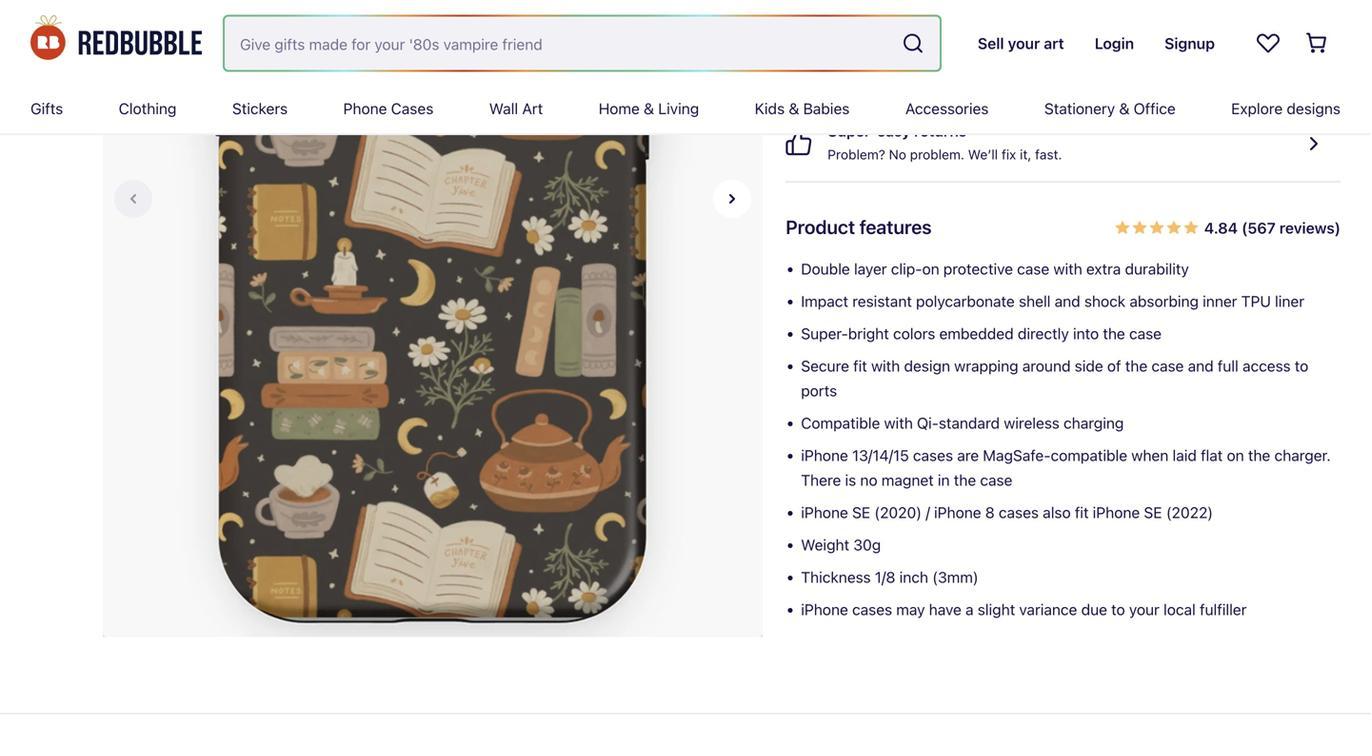 Task type: describe. For each thing, give the bounding box(es) containing it.
accessories
[[906, 100, 989, 118]]

explore
[[1232, 100, 1283, 118]]

is
[[845, 471, 856, 490]]

30g
[[854, 536, 881, 554]]

protective
[[944, 260, 1013, 278]]

home & living
[[599, 100, 699, 118]]

fulfiller
[[1200, 601, 1247, 619]]

case inside iphone 13/14/15 cases are magsafe-compatible when laid flat on the charger. there is no magnet in the case
[[980, 471, 1013, 490]]

compatible
[[1051, 447, 1128, 465]]

side
[[1075, 357, 1104, 375]]

problem.
[[910, 147, 965, 162]]

we'll
[[968, 147, 998, 162]]

0 horizontal spatial to
[[1112, 601, 1125, 619]]

weight 30g
[[801, 536, 881, 554]]

gifts link
[[30, 84, 63, 133]]

0 horizontal spatial on
[[922, 260, 940, 278]]

stickers link
[[232, 84, 288, 133]]

kids
[[755, 100, 785, 118]]

4.84
[[1205, 219, 1238, 237]]

& for home
[[644, 100, 654, 118]]

standard
[[828, 35, 884, 51]]

0 horizontal spatial december
[[910, 12, 974, 28]]

office
[[1134, 100, 1176, 118]]

give a digital gift card. link
[[940, 64, 1088, 87]]

case inside secure fit with design wrapping around side of the case and full access to ports
[[1152, 357, 1184, 375]]

menu bar containing gifts
[[30, 84, 1341, 133]]

stationery
[[1045, 100, 1115, 118]]

gifts
[[30, 100, 63, 118]]

the inside secure fit with design wrapping around side of the case and full access to ports
[[1125, 357, 1148, 375]]

explore designs link
[[1232, 84, 1341, 133]]

case down absorbing
[[1130, 325, 1162, 343]]

gift
[[1029, 68, 1051, 83]]

magnet
[[882, 471, 934, 490]]

charging
[[1064, 414, 1124, 432]]

wall
[[489, 100, 518, 118]]

(3mm)
[[933, 569, 979, 587]]

cases
[[391, 100, 434, 118]]

cases inside iphone 13/14/15 cases are magsafe-compatible when laid flat on the charger. there is no magnet in the case
[[913, 447, 953, 465]]

absorbing
[[1130, 292, 1199, 310]]

to inside secure fit with design wrapping around side of the case and full access to ports
[[1295, 357, 1309, 375]]

1 horizontal spatial fit
[[1075, 504, 1089, 522]]

not soon enough? give a digital gift card.
[[828, 68, 1088, 83]]

stationery & office
[[1045, 100, 1176, 118]]

when
[[1132, 447, 1169, 465]]

standard
[[939, 414, 1000, 432]]

card.
[[1055, 68, 1088, 83]]

home & living link
[[599, 84, 699, 133]]

iphone right also on the bottom right
[[1093, 504, 1140, 522]]

bright
[[848, 325, 889, 343]]

of
[[1108, 357, 1121, 375]]

2 horizontal spatial 8
[[986, 504, 995, 522]]

a for have
[[966, 601, 974, 619]]

laid
[[1173, 447, 1197, 465]]

also
[[1043, 504, 1071, 522]]

2 vertical spatial with
[[884, 414, 913, 432]]

slight
[[978, 601, 1015, 619]]

product features
[[786, 216, 932, 238]]

double
[[801, 260, 850, 278]]

the right in on the right of page
[[954, 471, 976, 490]]

product
[[786, 216, 855, 238]]

case up shell
[[1017, 260, 1050, 278]]

(567
[[1242, 219, 1276, 237]]

& for kids
[[789, 100, 799, 118]]

double layer clip-on protective case with extra durability
[[801, 260, 1189, 278]]

babies
[[803, 100, 850, 118]]

living
[[658, 100, 699, 118]]

wrapping
[[954, 357, 1019, 375]]

12
[[965, 35, 979, 51]]

0 vertical spatial with
[[1054, 260, 1083, 278]]

the left charger.
[[1248, 447, 1271, 465]]

due
[[1082, 601, 1108, 619]]

iphone right /
[[934, 504, 982, 522]]

impact resistant polycarbonate shell and shock absorbing inner tpu liner
[[801, 292, 1305, 310]]

compatible with qi-standard wireless charging
[[801, 414, 1124, 432]]

local
[[1164, 601, 1196, 619]]

impact
[[801, 292, 849, 310]]

inch
[[900, 569, 929, 587]]

wireless
[[1004, 414, 1060, 432]]

home
[[599, 100, 640, 118]]

accessories link
[[906, 84, 989, 133]]

not
[[828, 68, 850, 83]]

& for stationery
[[1119, 100, 1130, 118]]

super- for easy
[[828, 122, 877, 140]]

liner
[[1275, 292, 1305, 310]]

0 horizontal spatial cases
[[852, 601, 893, 619]]

iphone cases may have a slight variance due to your local fulfiller
[[801, 601, 1247, 619]]

iphone for 13/14/15
[[801, 447, 848, 465]]

/
[[926, 504, 930, 522]]

image 1 of 4 group
[[103, 0, 763, 646]]

resistant
[[853, 292, 912, 310]]

explore designs
[[1232, 100, 1341, 118]]

give
[[943, 68, 972, 83]]



Task type: vqa. For each thing, say whether or not it's contained in the screenshot.
to inside secure fit with design wrapping around side of the case and full access to ports
yes



Task type: locate. For each thing, give the bounding box(es) containing it.
0 horizontal spatial &
[[644, 100, 654, 118]]

& left the 'office'
[[1119, 100, 1130, 118]]

flag of us image
[[786, 19, 813, 46]]

0 horizontal spatial a
[[966, 601, 974, 619]]

1 & from the left
[[644, 100, 654, 118]]

13/14/15
[[852, 447, 909, 465]]

into
[[1073, 325, 1099, 343]]

fit right also on the bottom right
[[1075, 504, 1089, 522]]

december up give a digital gift card. link
[[983, 35, 1047, 51]]

may
[[896, 601, 925, 619]]

0 vertical spatial cases
[[913, 447, 953, 465]]

reviews)
[[1280, 219, 1341, 237]]

design
[[904, 357, 950, 375]]

0 vertical spatial to
[[1295, 357, 1309, 375]]

1 vertical spatial a
[[966, 601, 974, 619]]

-
[[956, 35, 962, 51]]

0 horizontal spatial 8
[[898, 12, 907, 28]]

there
[[801, 471, 841, 490]]

the right "into"
[[1103, 325, 1126, 343]]

layer
[[854, 260, 887, 278]]

your
[[1129, 601, 1160, 619]]

durability
[[1125, 260, 1189, 278]]

super- down impact
[[801, 325, 848, 343]]

1/8
[[875, 569, 896, 587]]

phone
[[343, 100, 387, 118]]

with left extra
[[1054, 260, 1083, 278]]

between
[[887, 35, 940, 51]]

a right have
[[966, 601, 974, 619]]

iphone se (2020) / iphone 8 cases also fit iphone se (2022)
[[801, 504, 1213, 522]]

it,
[[1020, 147, 1032, 162]]

and inside secure fit with design wrapping around side of the case and full access to ports
[[1188, 357, 1214, 375]]

magsafe-
[[983, 447, 1051, 465]]

december up the -
[[910, 12, 974, 28]]

1 vertical spatial and
[[1188, 357, 1214, 375]]

1 horizontal spatial on
[[1227, 447, 1244, 465]]

fast.
[[1035, 147, 1062, 162]]

fit inside secure fit with design wrapping around side of the case and full access to ports
[[854, 357, 867, 375]]

1 vertical spatial december
[[983, 35, 1047, 51]]

1 vertical spatial cases
[[999, 504, 1039, 522]]

case
[[1017, 260, 1050, 278], [1130, 325, 1162, 343], [1152, 357, 1184, 375], [980, 471, 1013, 490]]

cases
[[913, 447, 953, 465], [999, 504, 1039, 522], [852, 601, 893, 619]]

have
[[929, 601, 962, 619]]

kids & babies
[[755, 100, 850, 118]]

to right access
[[1295, 357, 1309, 375]]

1 horizontal spatial december
[[983, 35, 1047, 51]]

super- inside super-easy returns problem? no problem. we'll fix it, fast.
[[828, 122, 877, 140]]

stickers
[[232, 100, 288, 118]]

1 vertical spatial super-
[[801, 325, 848, 343]]

se up the 30g
[[852, 504, 871, 522]]

art
[[522, 100, 543, 118]]

with inside secure fit with design wrapping around side of the case and full access to ports
[[871, 357, 900, 375]]

and right shell
[[1055, 292, 1081, 310]]

charger.
[[1275, 447, 1331, 465]]

1 horizontal spatial and
[[1188, 357, 1214, 375]]

1 vertical spatial on
[[1227, 447, 1244, 465]]

fix
[[1002, 147, 1017, 162]]

and
[[1055, 292, 1081, 310], [1188, 357, 1214, 375]]

easy
[[877, 122, 911, 140]]

(2020)
[[875, 504, 922, 522]]

1 vertical spatial with
[[871, 357, 900, 375]]

tpu
[[1242, 292, 1271, 310]]

and left 'full'
[[1188, 357, 1214, 375]]

8 left the -
[[944, 35, 952, 51]]

are
[[957, 447, 979, 465]]

& right kids
[[789, 100, 799, 118]]

by
[[880, 12, 895, 28]]

clothing
[[119, 100, 177, 118]]

enough?
[[887, 68, 940, 83]]

cases left also on the bottom right
[[999, 504, 1039, 522]]

se left (2022)
[[1144, 504, 1162, 522]]

a right give
[[975, 68, 983, 83]]

kids & babies link
[[755, 84, 850, 133]]

secure
[[801, 357, 850, 375]]

0 vertical spatial a
[[975, 68, 983, 83]]

shock
[[1085, 292, 1126, 310]]

4.84 (567 reviews)
[[1205, 219, 1341, 237]]

qi-
[[917, 414, 939, 432]]

with left qi-
[[884, 414, 913, 432]]

extra
[[1087, 260, 1121, 278]]

in
[[938, 471, 950, 490]]

2 horizontal spatial cases
[[999, 504, 1039, 522]]

0 horizontal spatial se
[[852, 504, 871, 522]]

digital
[[986, 68, 1026, 83]]

1 se from the left
[[852, 504, 871, 522]]

clip-
[[891, 260, 922, 278]]

problem?
[[828, 147, 886, 162]]

on up polycarbonate
[[922, 260, 940, 278]]

2 & from the left
[[789, 100, 799, 118]]

thickness
[[801, 569, 871, 587]]

no
[[860, 471, 878, 490]]

1 horizontal spatial se
[[1144, 504, 1162, 522]]

super-easy returns problem? no problem. we'll fix it, fast.
[[828, 122, 1062, 162]]

None field
[[225, 17, 940, 70]]

1 vertical spatial to
[[1112, 601, 1125, 619]]

fit down bright
[[854, 357, 867, 375]]

cases down 1/8
[[852, 601, 893, 619]]

ports
[[801, 382, 837, 400]]

0 horizontal spatial fit
[[854, 357, 867, 375]]

0 vertical spatial 8
[[898, 12, 907, 28]]

phone cases link
[[343, 84, 434, 133]]

iphone down thickness
[[801, 601, 848, 619]]

1 vertical spatial 8
[[944, 35, 952, 51]]

0 vertical spatial super-
[[828, 122, 877, 140]]

2 vertical spatial 8
[[986, 504, 995, 522]]

designs
[[1287, 100, 1341, 118]]

super- for bright
[[801, 325, 848, 343]]

& left living
[[644, 100, 654, 118]]

2 horizontal spatial &
[[1119, 100, 1130, 118]]

phone cases
[[343, 100, 434, 118]]

wall art link
[[489, 84, 543, 133]]

colors
[[893, 325, 936, 343]]

iphone 13/14/15 cases are magsafe-compatible when laid flat on the charger. there is no magnet in the case
[[801, 447, 1331, 490]]

1 horizontal spatial &
[[789, 100, 799, 118]]

1 horizontal spatial 8
[[944, 35, 952, 51]]

returns
[[914, 122, 967, 140]]

on inside iphone 13/14/15 cases are magsafe-compatible when laid flat on the charger. there is no magnet in the case
[[1227, 447, 1244, 465]]

0 vertical spatial december
[[910, 12, 974, 28]]

iphone up weight
[[801, 504, 848, 522]]

with down bright
[[871, 357, 900, 375]]

no
[[889, 147, 907, 162]]

4.84 (567 reviews) link
[[1115, 213, 1341, 241]]

2 se from the left
[[1144, 504, 1162, 522]]

on right flat
[[1227, 447, 1244, 465]]

menu bar
[[30, 84, 1341, 133]]

2 vertical spatial cases
[[852, 601, 893, 619]]

1 horizontal spatial to
[[1295, 357, 1309, 375]]

express by 8 december standard between 8 - 12 december
[[828, 12, 1047, 51]]

iphone up there
[[801, 447, 848, 465]]

Search term search field
[[225, 17, 894, 70]]

0 vertical spatial and
[[1055, 292, 1081, 310]]

express
[[828, 12, 876, 28]]

cases up in on the right of page
[[913, 447, 953, 465]]

case down magsafe-
[[980, 471, 1013, 490]]

0 vertical spatial fit
[[854, 357, 867, 375]]

8 right /
[[986, 504, 995, 522]]

to
[[1295, 357, 1309, 375], [1112, 601, 1125, 619]]

0 horizontal spatial and
[[1055, 292, 1081, 310]]

iphone inside iphone 13/14/15 cases are magsafe-compatible when laid flat on the charger. there is no magnet in the case
[[801, 447, 848, 465]]

flat
[[1201, 447, 1223, 465]]

& inside 'link'
[[1119, 100, 1130, 118]]

stationery & office link
[[1045, 84, 1176, 133]]

8 right by
[[898, 12, 907, 28]]

0 vertical spatial on
[[922, 260, 940, 278]]

3 & from the left
[[1119, 100, 1130, 118]]

iphone for cases
[[801, 601, 848, 619]]

secure fit with design wrapping around side of the case and full access to ports
[[801, 357, 1309, 400]]

1 horizontal spatial a
[[975, 68, 983, 83]]

around
[[1023, 357, 1071, 375]]

1 horizontal spatial cases
[[913, 447, 953, 465]]

soon
[[854, 68, 884, 83]]

case right 'of'
[[1152, 357, 1184, 375]]

the
[[1103, 325, 1126, 343], [1125, 357, 1148, 375], [1248, 447, 1271, 465], [954, 471, 976, 490]]

iphone for se
[[801, 504, 848, 522]]

features
[[860, 216, 932, 238]]

embedded
[[940, 325, 1014, 343]]

full
[[1218, 357, 1239, 375]]

to right due
[[1112, 601, 1125, 619]]

super- up "problem?"
[[828, 122, 877, 140]]

&
[[644, 100, 654, 118], [789, 100, 799, 118], [1119, 100, 1130, 118]]

1 vertical spatial fit
[[1075, 504, 1089, 522]]

the right 'of'
[[1125, 357, 1148, 375]]

a for give
[[975, 68, 983, 83]]

access
[[1243, 357, 1291, 375]]



